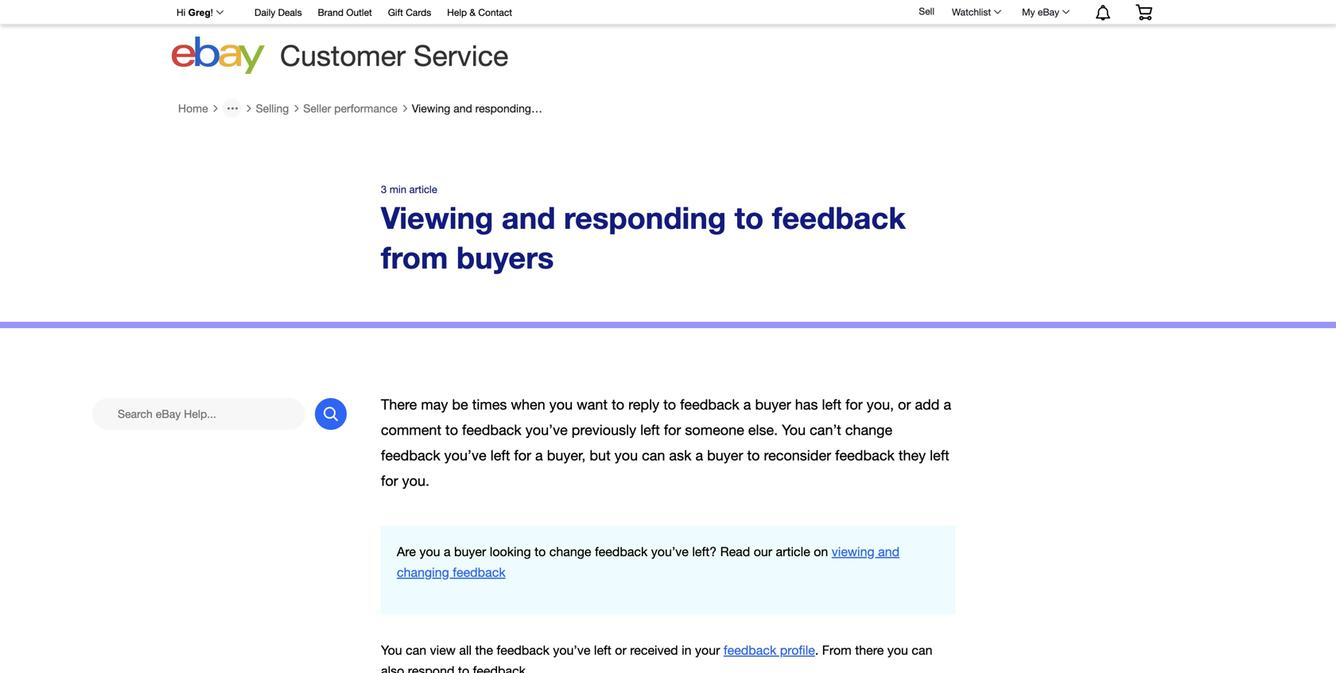 Task type: locate. For each thing, give the bounding box(es) containing it.
your shopping cart image
[[1135, 4, 1153, 20]]

view
[[430, 644, 456, 658]]

0 horizontal spatial you
[[381, 644, 402, 658]]

or left add
[[898, 396, 911, 413]]

2 horizontal spatial and
[[878, 545, 900, 559]]

article right min
[[409, 183, 437, 196]]

feedback inside viewing and changing feedback
[[453, 566, 506, 580]]

you.
[[402, 473, 429, 489]]

buyer,
[[547, 447, 586, 464]]

responding inside 3 min article viewing and responding to feedback from buyers
[[564, 200, 726, 235]]

are
[[397, 545, 416, 559]]

previously
[[572, 422, 636, 439]]

in
[[682, 644, 692, 658]]

0 horizontal spatial can
[[406, 644, 426, 658]]

1 vertical spatial buyers
[[456, 240, 554, 275]]

0 vertical spatial article
[[409, 183, 437, 196]]

0 horizontal spatial buyers
[[456, 240, 554, 275]]

2 vertical spatial and
[[878, 545, 900, 559]]

they
[[899, 447, 926, 464]]

.
[[815, 644, 819, 658]]

there may be times when you want to reply to feedback a buyer has left for you, or add a comment to feedback you've previously left for someone else. you can't change feedback you've left for a buyer, but you can ask a buyer to reconsider feedback they left for you.
[[381, 396, 951, 489]]

and inside viewing and changing feedback
[[878, 545, 900, 559]]

seller performance
[[303, 102, 398, 115]]

or inside there may be times when you want to reply to feedback a buyer has left for you, or add a comment to feedback you've previously left for someone else. you can't change feedback you've left for a buyer, but you can ask a buyer to reconsider feedback they left for you.
[[898, 396, 911, 413]]

1 horizontal spatial buyers
[[622, 102, 656, 115]]

from
[[822, 644, 852, 658]]

1 horizontal spatial or
[[898, 396, 911, 413]]

1 vertical spatial from
[[381, 240, 448, 275]]

viewing and responding to feedback from buyers main content
[[0, 92, 1336, 674]]

1 horizontal spatial and
[[502, 200, 556, 235]]

1 horizontal spatial buyer
[[707, 447, 743, 464]]

0 horizontal spatial and
[[453, 102, 472, 115]]

for up 'ask'
[[664, 422, 681, 439]]

1 horizontal spatial you
[[782, 422, 806, 439]]

you inside the . from there you can also respond to feedback.
[[887, 644, 908, 658]]

&
[[470, 7, 476, 18]]

change right looking
[[549, 545, 591, 559]]

change down the you,
[[845, 422, 892, 439]]

seller performance link
[[303, 102, 398, 115]]

there
[[381, 396, 417, 413]]

0 vertical spatial and
[[453, 102, 472, 115]]

buyers
[[622, 102, 656, 115], [456, 240, 554, 275]]

a right 'ask'
[[695, 447, 703, 464]]

can right there
[[912, 644, 932, 658]]

are you a buyer looking to change feedback you've left? read our article on
[[397, 545, 832, 559]]

you up also
[[381, 644, 402, 658]]

viewing and changing feedback link
[[397, 545, 900, 580]]

0 vertical spatial responding
[[475, 102, 531, 115]]

0 vertical spatial you
[[782, 422, 806, 439]]

2 horizontal spatial can
[[912, 644, 932, 658]]

you right the but
[[615, 447, 638, 464]]

respond
[[408, 664, 454, 674]]

buyer up else.
[[755, 396, 791, 413]]

watchlist link
[[943, 2, 1009, 21]]

a
[[743, 396, 751, 413], [944, 396, 951, 413], [535, 447, 543, 464], [695, 447, 703, 464], [444, 545, 451, 559]]

seller
[[303, 102, 331, 115]]

1 vertical spatial or
[[615, 644, 627, 658]]

0 horizontal spatial article
[[409, 183, 437, 196]]

can up 'respond'
[[406, 644, 426, 658]]

viewing
[[412, 102, 450, 115], [381, 200, 493, 235]]

viewing inside 3 min article viewing and responding to feedback from buyers
[[381, 200, 493, 235]]

viewing down service
[[412, 102, 450, 115]]

1 vertical spatial change
[[549, 545, 591, 559]]

and
[[453, 102, 472, 115], [502, 200, 556, 235], [878, 545, 900, 559]]

selling link
[[256, 102, 289, 115]]

0 horizontal spatial or
[[615, 644, 627, 658]]

brand outlet link
[[318, 4, 372, 22]]

changing
[[397, 566, 449, 580]]

viewing and responding to feedback from buyers
[[412, 102, 656, 115]]

0 vertical spatial viewing
[[412, 102, 450, 115]]

daily deals link
[[255, 4, 302, 22]]

your
[[695, 644, 720, 658]]

article left on
[[776, 545, 810, 559]]

1 vertical spatial responding
[[564, 200, 726, 235]]

1 vertical spatial you
[[381, 644, 402, 658]]

from
[[597, 102, 619, 115], [381, 240, 448, 275]]

all
[[459, 644, 472, 658]]

buyer
[[755, 396, 791, 413], [707, 447, 743, 464], [454, 545, 486, 559]]

. from there you can also respond to feedback.
[[381, 644, 932, 674]]

cards
[[406, 7, 431, 18]]

0 vertical spatial buyer
[[755, 396, 791, 413]]

article
[[409, 183, 437, 196], [776, 545, 810, 559]]

left
[[822, 396, 842, 413], [640, 422, 660, 439], [490, 447, 510, 464], [930, 447, 949, 464], [594, 644, 611, 658]]

to
[[534, 102, 544, 115], [735, 200, 764, 235], [612, 396, 624, 413], [663, 396, 676, 413], [445, 422, 458, 439], [747, 447, 760, 464], [535, 545, 546, 559], [458, 664, 469, 674]]

can
[[642, 447, 665, 464], [406, 644, 426, 658], [912, 644, 932, 658]]

buyer left looking
[[454, 545, 486, 559]]

for left you.
[[381, 473, 398, 489]]

can inside there may be times when you want to reply to feedback a buyer has left for you, or add a comment to feedback you've previously left for someone else. you can't change feedback you've left for a buyer, but you can ask a buyer to reconsider feedback they left for you.
[[642, 447, 665, 464]]

1 horizontal spatial article
[[776, 545, 810, 559]]

1 horizontal spatial can
[[642, 447, 665, 464]]

feedback profile link
[[724, 644, 815, 658]]

be
[[452, 396, 468, 413]]

0 vertical spatial change
[[845, 422, 892, 439]]

customer service
[[280, 39, 508, 72]]

and for to
[[453, 102, 472, 115]]

add
[[915, 396, 940, 413]]

1 vertical spatial and
[[502, 200, 556, 235]]

may
[[421, 396, 448, 413]]

1 horizontal spatial change
[[845, 422, 892, 439]]

to inside the . from there you can also respond to feedback.
[[458, 664, 469, 674]]

can left 'ask'
[[642, 447, 665, 464]]

0 horizontal spatial from
[[381, 240, 448, 275]]

article inside 3 min article viewing and responding to feedback from buyers
[[409, 183, 437, 196]]

my ebay link
[[1013, 2, 1077, 21]]

brand
[[318, 7, 344, 18]]

1 vertical spatial viewing
[[381, 200, 493, 235]]

service
[[414, 39, 508, 72]]

from inside 3 min article viewing and responding to feedback from buyers
[[381, 240, 448, 275]]

buyer down someone
[[707, 447, 743, 464]]

1 horizontal spatial from
[[597, 102, 619, 115]]

you up changing
[[419, 545, 440, 559]]

left right has
[[822, 396, 842, 413]]

times
[[472, 396, 507, 413]]

responding
[[475, 102, 531, 115], [564, 200, 726, 235]]

0 horizontal spatial buyer
[[454, 545, 486, 559]]

can inside the . from there you can also respond to feedback.
[[912, 644, 932, 658]]

you up reconsider
[[782, 422, 806, 439]]

1 horizontal spatial responding
[[564, 200, 726, 235]]

viewing down min
[[381, 200, 493, 235]]

also
[[381, 664, 404, 674]]

0 vertical spatial or
[[898, 396, 911, 413]]

or left received
[[615, 644, 627, 658]]

change
[[845, 422, 892, 439], [549, 545, 591, 559]]

left left received
[[594, 644, 611, 658]]

profile
[[780, 644, 815, 658]]

buyers inside 3 min article viewing and responding to feedback from buyers
[[456, 240, 554, 275]]

3 min article viewing and responding to feedback from buyers
[[381, 183, 906, 275]]

you've
[[525, 422, 568, 439], [444, 447, 486, 464], [651, 545, 689, 559], [553, 644, 590, 658]]

feedback
[[547, 102, 594, 115], [772, 200, 906, 235], [680, 396, 739, 413], [462, 422, 522, 439], [381, 447, 440, 464], [835, 447, 895, 464], [595, 545, 648, 559], [453, 566, 506, 580], [497, 644, 549, 658], [724, 644, 776, 658]]

you right there
[[887, 644, 908, 658]]

2 vertical spatial buyer
[[454, 545, 486, 559]]

selling
[[256, 102, 289, 115]]

account navigation
[[168, 0, 1164, 25]]

0 vertical spatial buyers
[[622, 102, 656, 115]]



Task type: describe. For each thing, give the bounding box(es) containing it.
contact
[[478, 7, 512, 18]]

to inside 3 min article viewing and responding to feedback from buyers
[[735, 200, 764, 235]]

a left buyer,
[[535, 447, 543, 464]]

0 vertical spatial from
[[597, 102, 619, 115]]

reply
[[628, 396, 659, 413]]

deals
[[278, 7, 302, 18]]

reconsider
[[764, 447, 831, 464]]

daily
[[255, 7, 275, 18]]

performance
[[334, 102, 398, 115]]

there
[[855, 644, 884, 658]]

home link
[[178, 102, 208, 115]]

to inside "viewing and responding to feedback from buyers" link
[[534, 102, 544, 115]]

3
[[381, 183, 387, 196]]

my ebay
[[1022, 6, 1059, 17]]

1 vertical spatial buyer
[[707, 447, 743, 464]]

min
[[390, 183, 406, 196]]

customer service banner
[[168, 0, 1164, 80]]

someone
[[685, 422, 744, 439]]

and for feedback
[[878, 545, 900, 559]]

received
[[630, 644, 678, 658]]

my
[[1022, 6, 1035, 17]]

change inside there may be times when you want to reply to feedback a buyer has left for you, or add a comment to feedback you've previously left for someone else. you can't change feedback you've left for a buyer, but you can ask a buyer to reconsider feedback they left for you.
[[845, 422, 892, 439]]

hi
[[177, 7, 186, 18]]

can't
[[810, 422, 841, 439]]

!
[[211, 7, 213, 18]]

left down times
[[490, 447, 510, 464]]

help & contact link
[[447, 4, 512, 22]]

a right add
[[944, 396, 951, 413]]

0 horizontal spatial responding
[[475, 102, 531, 115]]

for left the you,
[[846, 396, 863, 413]]

feedback inside 3 min article viewing and responding to feedback from buyers
[[772, 200, 906, 235]]

has
[[795, 396, 818, 413]]

greg
[[188, 7, 211, 18]]

our
[[754, 545, 772, 559]]

gift cards link
[[388, 4, 431, 22]]

a up else.
[[743, 396, 751, 413]]

gift
[[388, 7, 403, 18]]

you,
[[867, 396, 894, 413]]

ebay
[[1038, 6, 1059, 17]]

viewing
[[832, 545, 875, 559]]

gift cards
[[388, 7, 431, 18]]

the
[[475, 644, 493, 658]]

for left buyer,
[[514, 447, 531, 464]]

ask
[[669, 447, 691, 464]]

left down reply
[[640, 422, 660, 439]]

feedback inside "viewing and responding to feedback from buyers" link
[[547, 102, 594, 115]]

help
[[447, 7, 467, 18]]

feedback.
[[473, 664, 529, 674]]

left right they
[[930, 447, 949, 464]]

viewing and changing feedback
[[397, 545, 900, 580]]

you inside there may be times when you want to reply to feedback a buyer has left for you, or add a comment to feedback you've previously left for someone else. you can't change feedback you've left for a buyer, but you can ask a buyer to reconsider feedback they left for you.
[[782, 422, 806, 439]]

want
[[577, 396, 608, 413]]

watchlist
[[952, 6, 991, 17]]

viewing and responding to feedback from buyers link
[[412, 102, 656, 115]]

when
[[511, 396, 545, 413]]

a up changing
[[444, 545, 451, 559]]

but
[[590, 447, 611, 464]]

sell link
[[912, 6, 942, 17]]

brand outlet
[[318, 7, 372, 18]]

left? read
[[692, 545, 750, 559]]

customer
[[280, 39, 406, 72]]

home
[[178, 102, 208, 115]]

looking
[[490, 545, 531, 559]]

else.
[[748, 422, 778, 439]]

Search eBay Help... text field
[[92, 398, 305, 430]]

sell
[[919, 6, 934, 17]]

2 horizontal spatial buyer
[[755, 396, 791, 413]]

you left the want
[[549, 396, 573, 413]]

0 horizontal spatial change
[[549, 545, 591, 559]]

outlet
[[346, 7, 372, 18]]

on
[[814, 545, 828, 559]]

and inside 3 min article viewing and responding to feedback from buyers
[[502, 200, 556, 235]]

comment
[[381, 422, 441, 439]]

you can view all the feedback you've left or received in your feedback profile
[[381, 644, 815, 658]]

help & contact
[[447, 7, 512, 18]]

daily deals
[[255, 7, 302, 18]]

hi greg !
[[177, 7, 213, 18]]

1 vertical spatial article
[[776, 545, 810, 559]]



Task type: vqa. For each thing, say whether or not it's contained in the screenshot.
a
yes



